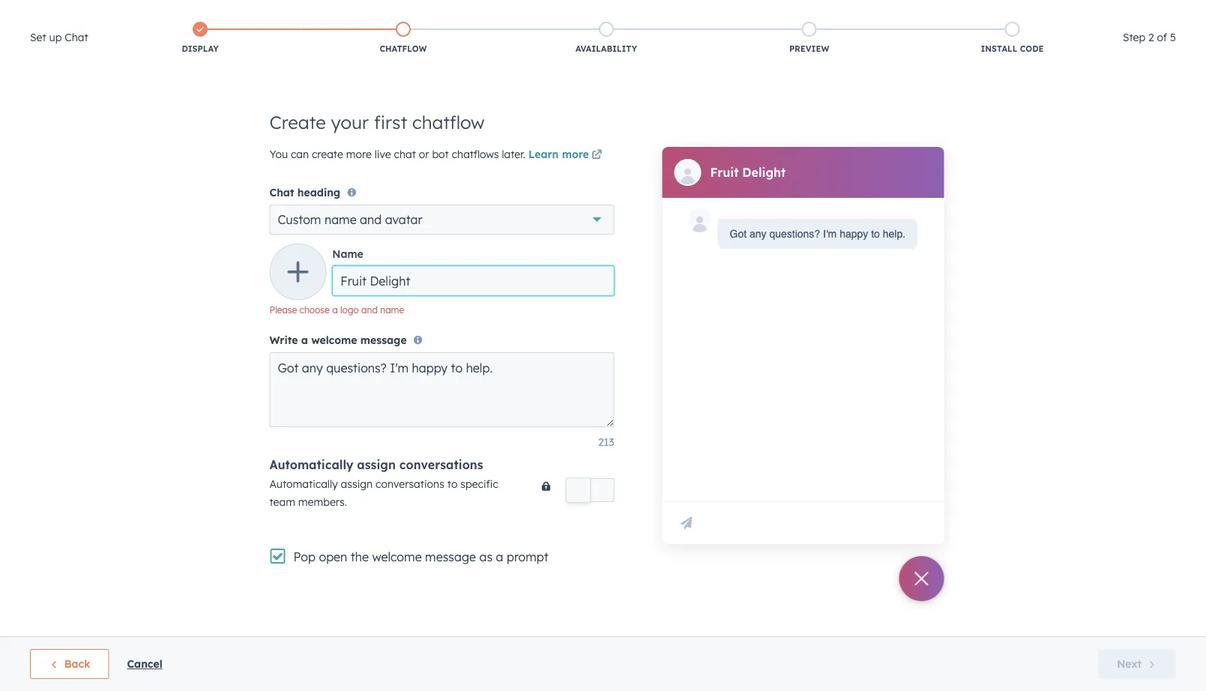 Task type: locate. For each thing, give the bounding box(es) containing it.
1 vertical spatial a
[[301, 334, 308, 347]]

and
[[360, 212, 382, 227], [362, 304, 378, 315]]

welcome right "the"
[[372, 550, 422, 565]]

message
[[361, 334, 407, 347], [425, 550, 476, 565]]

custom name and avatar
[[278, 212, 423, 227]]

chatflows
[[452, 148, 499, 161]]

bot
[[432, 148, 449, 161]]

1 vertical spatial to
[[448, 478, 458, 491]]

and left avatar at left
[[360, 212, 382, 227]]

name inside popup button
[[325, 212, 357, 227]]

1 more from the left
[[346, 148, 372, 161]]

0 vertical spatial and
[[360, 212, 382, 227]]

or
[[419, 148, 429, 161]]

Write a welcome message text field
[[270, 352, 615, 427]]

2 vertical spatial a
[[496, 550, 504, 565]]

automatically
[[270, 457, 354, 472], [270, 478, 338, 491]]

0 vertical spatial name
[[325, 212, 357, 227]]

step
[[1123, 31, 1146, 44]]

availability list item
[[505, 19, 708, 58]]

agent says: got any questions? i'm happy to help. element
[[730, 225, 906, 243]]

chat right up
[[65, 31, 88, 44]]

list containing display
[[99, 19, 1114, 58]]

1 horizontal spatial message
[[425, 550, 476, 565]]

learn more
[[529, 148, 589, 161]]

link opens in a new window image
[[592, 147, 602, 165], [592, 150, 602, 161]]

later.
[[502, 148, 526, 161]]

automatically assign conversations automatically assign conversations to specific team members.
[[270, 457, 499, 509]]

1 vertical spatial and
[[362, 304, 378, 315]]

chat heading
[[270, 186, 341, 199]]

can
[[291, 148, 309, 161]]

2
[[1149, 31, 1155, 44]]

your
[[331, 111, 369, 133]]

step 2 of 5
[[1123, 31, 1177, 44]]

install
[[981, 43, 1018, 54]]

1 vertical spatial assign
[[341, 478, 373, 491]]

to left specific
[[448, 478, 458, 491]]

menu item
[[871, 0, 948, 24], [981, 0, 1012, 24]]

menu
[[871, 0, 1189, 30]]

1 link opens in a new window image from the top
[[592, 147, 602, 165]]

0 horizontal spatial name
[[325, 212, 357, 227]]

to
[[872, 228, 880, 240], [448, 478, 458, 491]]

more left the 'live' at the top left
[[346, 148, 372, 161]]

2 automatically from the top
[[270, 478, 338, 491]]

1 vertical spatial automatically
[[270, 478, 338, 491]]

create your first chatflow
[[270, 111, 485, 133]]

conversations
[[400, 457, 483, 472], [376, 478, 445, 491]]

team
[[270, 496, 295, 509]]

preview
[[790, 43, 830, 54]]

fruit delight
[[711, 165, 786, 180]]

any
[[750, 228, 767, 240]]

0 vertical spatial a
[[332, 304, 338, 315]]

welcome
[[311, 334, 357, 347], [372, 550, 422, 565]]

name right the 'logo'
[[380, 304, 404, 315]]

message down the please choose a logo and name
[[361, 334, 407, 347]]

1 automatically from the top
[[270, 457, 354, 472]]

1 horizontal spatial a
[[332, 304, 338, 315]]

0 horizontal spatial a
[[301, 334, 308, 347]]

1 horizontal spatial menu item
[[981, 0, 1012, 24]]

set
[[30, 31, 46, 44]]

pop open the welcome message as a prompt
[[294, 550, 549, 565]]

a right as
[[496, 550, 504, 565]]

1 horizontal spatial welcome
[[372, 550, 422, 565]]

1 horizontal spatial name
[[380, 304, 404, 315]]

a right write
[[301, 334, 308, 347]]

got any questions? i'm happy to help.
[[730, 228, 906, 240]]

chat up custom
[[270, 186, 294, 199]]

help image
[[1018, 7, 1032, 20]]

welcome down the please choose a logo and name
[[311, 334, 357, 347]]

1 horizontal spatial chat
[[270, 186, 294, 199]]

you can create more live chat or bot chatflows later.
[[270, 148, 529, 161]]

custom
[[278, 212, 321, 227]]

custom name and avatar button
[[270, 205, 615, 235]]

0 vertical spatial welcome
[[311, 334, 357, 347]]

happy
[[840, 228, 869, 240]]

more right learn
[[562, 148, 589, 161]]

0 horizontal spatial to
[[448, 478, 458, 491]]

name
[[325, 212, 357, 227], [380, 304, 404, 315]]

0 horizontal spatial chat
[[65, 31, 88, 44]]

0 horizontal spatial menu item
[[871, 0, 948, 24]]

conversations left specific
[[376, 478, 445, 491]]

conversations up specific
[[400, 457, 483, 472]]

1 horizontal spatial to
[[872, 228, 880, 240]]

1 vertical spatial chat
[[270, 186, 294, 199]]

0 vertical spatial chat
[[65, 31, 88, 44]]

assign
[[357, 457, 396, 472], [341, 478, 373, 491]]

name down "heading" on the top of page
[[325, 212, 357, 227]]

the
[[351, 550, 369, 565]]

more
[[346, 148, 372, 161], [562, 148, 589, 161]]

i'm
[[823, 228, 837, 240]]

back button
[[30, 649, 109, 679]]

0 vertical spatial assign
[[357, 457, 396, 472]]

chat
[[394, 148, 416, 161]]

link opens in a new window image inside learn more link
[[592, 150, 602, 161]]

2 link opens in a new window image from the top
[[592, 150, 602, 161]]

213
[[598, 436, 615, 449]]

a left the 'logo'
[[332, 304, 338, 315]]

to left help.
[[872, 228, 880, 240]]

back
[[64, 658, 90, 671]]

and right the 'logo'
[[362, 304, 378, 315]]

0 vertical spatial message
[[361, 334, 407, 347]]

write
[[270, 334, 298, 347]]

5
[[1171, 31, 1177, 44]]

avatar
[[385, 212, 423, 227]]

members.
[[298, 496, 347, 509]]

2 more from the left
[[562, 148, 589, 161]]

message left as
[[425, 550, 476, 565]]

to inside automatically assign conversations automatically assign conversations to specific team members.
[[448, 478, 458, 491]]

name
[[332, 247, 364, 260]]

questions?
[[770, 228, 820, 240]]

list
[[99, 19, 1114, 58]]

availability
[[576, 43, 637, 54]]

open
[[319, 550, 347, 565]]

a
[[332, 304, 338, 315], [301, 334, 308, 347], [496, 550, 504, 565]]

2 menu item from the left
[[981, 0, 1012, 24]]

0 horizontal spatial more
[[346, 148, 372, 161]]

0 vertical spatial automatically
[[270, 457, 354, 472]]

chatflow list item
[[302, 19, 505, 58]]

specific
[[461, 478, 499, 491]]

1 horizontal spatial more
[[562, 148, 589, 161]]

chat
[[65, 31, 88, 44], [270, 186, 294, 199]]

write a welcome message
[[270, 334, 407, 347]]

choose
[[300, 304, 330, 315]]

up
[[49, 31, 62, 44]]

first
[[374, 111, 407, 133]]

create
[[270, 111, 326, 133]]



Task type: describe. For each thing, give the bounding box(es) containing it.
next
[[1117, 658, 1142, 671]]

cancel
[[127, 658, 162, 671]]

1 vertical spatial welcome
[[372, 550, 422, 565]]

live
[[375, 148, 391, 161]]

help.
[[883, 228, 906, 240]]

chat inside heading
[[65, 31, 88, 44]]

display completed list item
[[99, 19, 302, 58]]

learn
[[529, 148, 559, 161]]

display
[[182, 43, 219, 54]]

search image
[[1172, 37, 1186, 51]]

2 horizontal spatial a
[[496, 550, 504, 565]]

search button
[[1165, 31, 1193, 57]]

got
[[730, 228, 747, 240]]

fruit
[[711, 165, 739, 180]]

pop
[[294, 550, 316, 565]]

delight
[[743, 165, 786, 180]]

you
[[270, 148, 288, 161]]

prompt
[[507, 550, 549, 565]]

1 vertical spatial message
[[425, 550, 476, 565]]

0 horizontal spatial message
[[361, 334, 407, 347]]

1 vertical spatial name
[[380, 304, 404, 315]]

help button
[[1012, 0, 1038, 24]]

1 menu item from the left
[[871, 0, 948, 24]]

preview list item
[[708, 19, 911, 58]]

Search HubSpot search field
[[996, 31, 1180, 57]]

learn more link
[[529, 147, 605, 165]]

Name text field
[[332, 266, 615, 296]]

code
[[1020, 43, 1044, 54]]

set up chat heading
[[30, 28, 88, 46]]

of
[[1158, 31, 1168, 44]]

0 vertical spatial to
[[872, 228, 880, 240]]

heading
[[298, 186, 341, 199]]

set up chat
[[30, 31, 88, 44]]

as
[[480, 550, 493, 565]]

chatflow
[[380, 43, 427, 54]]

chatflow
[[412, 111, 485, 133]]

0 horizontal spatial welcome
[[311, 334, 357, 347]]

cancel button
[[127, 655, 162, 673]]

next button
[[1099, 649, 1177, 679]]

install code list item
[[911, 19, 1114, 58]]

and inside popup button
[[360, 212, 382, 227]]

0 vertical spatial conversations
[[400, 457, 483, 472]]

install code
[[981, 43, 1044, 54]]

please
[[270, 304, 297, 315]]

logo
[[340, 304, 359, 315]]

1 vertical spatial conversations
[[376, 478, 445, 491]]

create
[[312, 148, 343, 161]]

please choose a logo and name
[[270, 304, 404, 315]]



Task type: vqa. For each thing, say whether or not it's contained in the screenshot.
MORE to the right
yes



